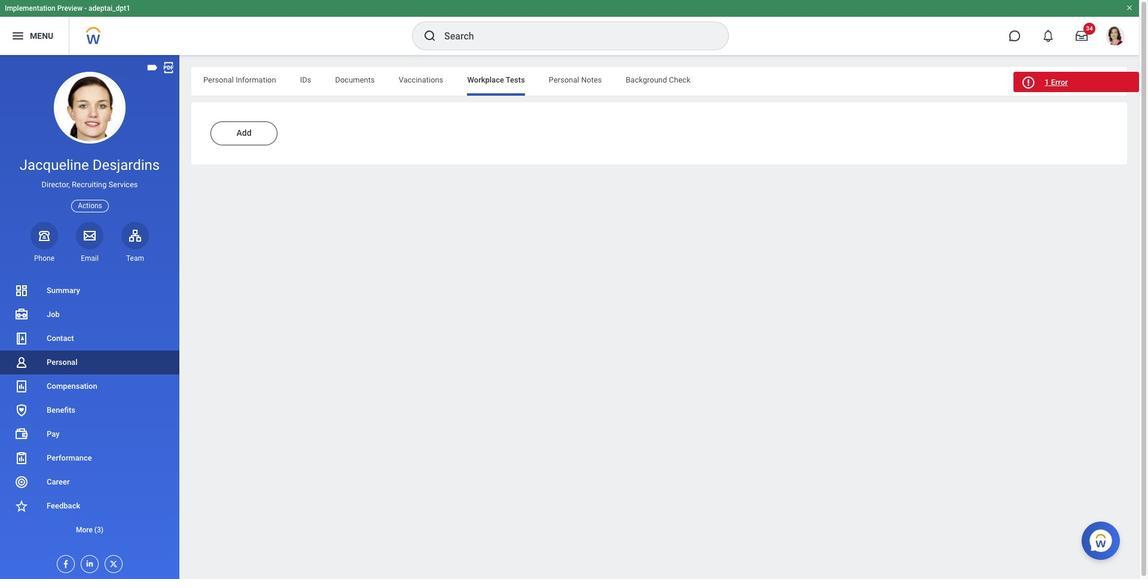 Task type: describe. For each thing, give the bounding box(es) containing it.
implementation
[[5, 4, 55, 13]]

director, recruiting services
[[42, 180, 138, 189]]

team
[[126, 254, 144, 263]]

preview
[[57, 4, 83, 13]]

benefits image
[[14, 403, 29, 418]]

compensation image
[[14, 379, 29, 394]]

jacqueline
[[20, 157, 89, 173]]

career image
[[14, 475, 29, 489]]

34 button
[[1069, 23, 1096, 49]]

actions
[[78, 201, 102, 210]]

career
[[47, 477, 70, 486]]

personal link
[[0, 351, 179, 374]]

linkedin image
[[81, 556, 95, 568]]

personal inside "link"
[[47, 358, 77, 367]]

email button
[[76, 222, 103, 263]]

team jacqueline desjardins element
[[121, 254, 149, 263]]

pay image
[[14, 427, 29, 441]]

more (3)
[[76, 526, 104, 534]]

menu
[[30, 31, 53, 40]]

contact image
[[14, 331, 29, 346]]

navigation pane region
[[0, 55, 179, 579]]

contact link
[[0, 327, 179, 351]]

benefits link
[[0, 398, 179, 422]]

summary link
[[0, 279, 179, 303]]

compensation
[[47, 382, 97, 391]]

contact
[[47, 334, 74, 343]]

personal image
[[14, 355, 29, 370]]

list containing summary
[[0, 279, 179, 542]]

1 error
[[1045, 78, 1068, 87]]

phone jacqueline desjardins element
[[31, 254, 58, 263]]

performance link
[[0, 446, 179, 470]]

tag image
[[146, 61, 159, 74]]

tab list containing personal information
[[191, 67, 1128, 96]]

view team image
[[128, 228, 142, 243]]

workplace
[[468, 75, 504, 84]]

recruiting
[[72, 180, 107, 189]]

error
[[1051, 78, 1068, 87]]

personal notes
[[549, 75, 602, 84]]

inbox large image
[[1076, 30, 1088, 42]]

feedback link
[[0, 494, 179, 518]]

view printable version (pdf) image
[[162, 61, 175, 74]]

benefits
[[47, 406, 75, 415]]

34
[[1087, 25, 1093, 32]]

menu button
[[0, 17, 69, 55]]

(3)
[[94, 526, 104, 534]]

pay
[[47, 430, 60, 439]]

jacqueline desjardins
[[20, 157, 160, 173]]

feedback image
[[14, 499, 29, 513]]

justify image
[[11, 29, 25, 43]]

ids
[[300, 75, 311, 84]]

compensation link
[[0, 374, 179, 398]]



Task type: vqa. For each thing, say whether or not it's contained in the screenshot.
Jacqueline
yes



Task type: locate. For each thing, give the bounding box(es) containing it.
Search Workday  search field
[[444, 23, 704, 49]]

more (3) button
[[0, 523, 179, 537]]

menu banner
[[0, 0, 1140, 55]]

add button
[[211, 121, 278, 145]]

more (3) button
[[0, 518, 179, 542]]

job image
[[14, 307, 29, 322]]

phone
[[34, 254, 54, 263]]

more
[[76, 526, 93, 534]]

workplace tests
[[468, 75, 525, 84]]

0 horizontal spatial personal
[[47, 358, 77, 367]]

documents
[[335, 75, 375, 84]]

search image
[[423, 29, 437, 43]]

-
[[84, 4, 87, 13]]

personal for personal information
[[203, 75, 234, 84]]

personal
[[203, 75, 234, 84], [549, 75, 580, 84], [47, 358, 77, 367]]

personal information
[[203, 75, 276, 84]]

exclamation image
[[1024, 78, 1033, 87]]

background
[[626, 75, 667, 84]]

close environment banner image
[[1127, 4, 1134, 11]]

notifications large image
[[1043, 30, 1055, 42]]

email jacqueline desjardins element
[[76, 254, 103, 263]]

mail image
[[83, 228, 97, 243]]

career link
[[0, 470, 179, 494]]

phone button
[[31, 222, 58, 263]]

implementation preview -   adeptai_dpt1
[[5, 4, 130, 13]]

2 horizontal spatial personal
[[549, 75, 580, 84]]

add
[[237, 128, 252, 138]]

email
[[81, 254, 99, 263]]

1 horizontal spatial personal
[[203, 75, 234, 84]]

services
[[109, 180, 138, 189]]

performance
[[47, 453, 92, 462]]

background check
[[626, 75, 691, 84]]

tab list
[[191, 67, 1128, 96]]

phone image
[[36, 228, 53, 243]]

performance image
[[14, 451, 29, 465]]

1 error button
[[1014, 72, 1140, 92]]

feedback
[[47, 501, 80, 510]]

notes
[[581, 75, 602, 84]]

check
[[669, 75, 691, 84]]

tests
[[506, 75, 525, 84]]

team link
[[121, 222, 149, 263]]

profile logan mcneil image
[[1106, 26, 1125, 48]]

adeptai_dpt1
[[89, 4, 130, 13]]

desjardins
[[93, 157, 160, 173]]

1
[[1045, 78, 1050, 87]]

summary image
[[14, 284, 29, 298]]

vaccinations
[[399, 75, 444, 84]]

x image
[[105, 556, 118, 569]]

list
[[0, 279, 179, 542]]

facebook image
[[57, 556, 71, 569]]

job link
[[0, 303, 179, 327]]

actions button
[[71, 200, 109, 212]]

pay link
[[0, 422, 179, 446]]

information
[[236, 75, 276, 84]]

personal left information
[[203, 75, 234, 84]]

summary
[[47, 286, 80, 295]]

director,
[[42, 180, 70, 189]]

personal down contact
[[47, 358, 77, 367]]

personal left notes
[[549, 75, 580, 84]]

personal for personal notes
[[549, 75, 580, 84]]

job
[[47, 310, 60, 319]]



